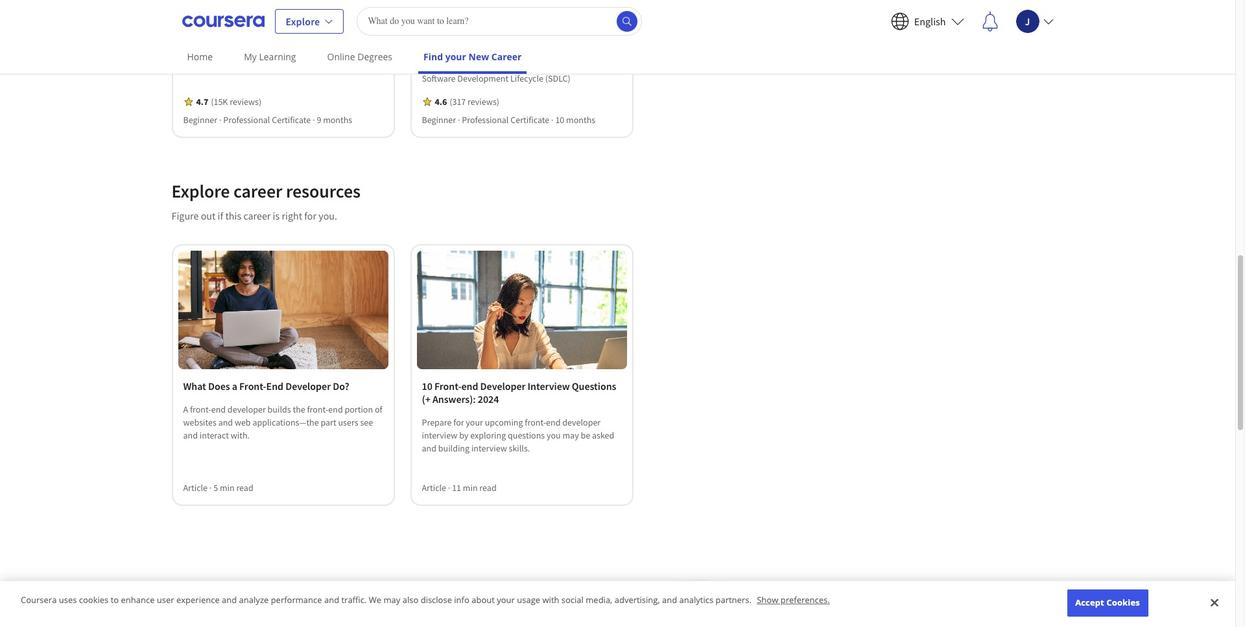 Task type: locate. For each thing, give the bounding box(es) containing it.
developer for 10 front-end developer interview questions (+ answers): 2024
[[480, 380, 526, 393]]

article left 5 at bottom
[[183, 482, 208, 494]]

1 horizontal spatial reviews)
[[468, 96, 499, 108]]

gain
[[231, 47, 249, 59], [470, 47, 487, 59]]

gain up python
[[470, 47, 487, 59]]

skills up architecture,
[[422, 47, 444, 59]]

1 horizontal spatial end
[[266, 380, 283, 393]]

your
[[172, 580, 206, 604]]

1 horizontal spatial ibm
[[444, 2, 458, 14]]

· down (sdlc)
[[551, 114, 554, 126]]

(317
[[450, 96, 466, 108]]

0 horizontal spatial read
[[236, 482, 253, 494]]

analytics
[[679, 595, 714, 607]]

meta for meta
[[205, 2, 224, 14]]

developer
[[228, 404, 266, 415], [563, 417, 601, 428]]

cookies
[[79, 595, 109, 607]]

0 vertical spatial out
[[201, 210, 216, 223]]

1 horizontal spatial software
[[492, 47, 526, 59]]

reviews) for meta
[[230, 96, 261, 108]]

10 front-end developer interview questions (+ answers): 2024 link
[[422, 380, 622, 406]]

developer up "web"
[[228, 404, 266, 415]]

and inside "prepare for your upcoming front-end developer interview by exploring questions you may be asked and building interview skills."
[[422, 443, 437, 454]]

0 horizontal spatial ibm
[[422, 23, 439, 36]]

developer inside 10 front-end developer interview questions (+ answers): 2024
[[480, 380, 526, 393]]

lifecycle
[[510, 73, 544, 84]]

0 horizontal spatial explore
[[172, 180, 230, 203]]

0 horizontal spatial meta
[[183, 23, 205, 36]]

show preferences. link
[[757, 595, 830, 607]]

read
[[236, 482, 253, 494], [480, 482, 497, 494]]

0 horizontal spatial out
[[201, 210, 216, 223]]

builds
[[268, 404, 291, 415]]

0 vertical spatial career
[[233, 180, 282, 203]]

1 vertical spatial for
[[453, 417, 464, 428]]

front- for meta
[[207, 23, 234, 36]]

upcoming
[[485, 417, 523, 428]]

skills for ibm
[[422, 47, 444, 59]]

software up programming,
[[492, 47, 526, 59]]

1 vertical spatial developer
[[563, 417, 601, 428]]

1 skills from the left
[[183, 47, 205, 59]]

online degrees
[[327, 51, 392, 63]]

1 horizontal spatial you'll
[[445, 47, 468, 59]]

· left 5 at bottom
[[209, 482, 212, 494]]

read right 5 at bottom
[[236, 482, 253, 494]]

2 certificate from the left
[[511, 114, 550, 126]]

· left 9
[[313, 114, 315, 126]]

explore up the figure
[[172, 180, 230, 203]]

your inside privacy 'alert dialog'
[[497, 595, 515, 607]]

1 horizontal spatial skills you'll gain :
[[422, 47, 492, 59]]

0 horizontal spatial professional
[[223, 114, 270, 126]]

certificate for ibm front-end developer
[[511, 114, 550, 126]]

1 horizontal spatial read
[[480, 482, 497, 494]]

ibm for ibm front-end developer
[[422, 23, 439, 36]]

is right 'job'
[[292, 580, 304, 604]]

exploring
[[470, 430, 506, 441]]

developer for ibm front-end developer
[[487, 23, 532, 36]]

explore inside "explore career resources figure out if this career is right for you."
[[172, 180, 230, 203]]

0 horizontal spatial may
[[384, 595, 400, 607]]

min right 11
[[463, 482, 478, 494]]

ibm
[[444, 2, 458, 14], [422, 23, 439, 36]]

0 vertical spatial meta
[[205, 2, 224, 14]]

job
[[264, 580, 288, 604]]

certificate left 9
[[272, 114, 311, 126]]

11
[[452, 482, 461, 494]]

1 vertical spatial interview
[[471, 443, 507, 454]]

with.
[[231, 430, 250, 441]]

10 down (sdlc)
[[555, 114, 564, 126]]

0 horizontal spatial software
[[422, 73, 456, 84]]

software down architecture,
[[422, 73, 456, 84]]

2 reviews) from the left
[[468, 96, 499, 108]]

ibm front-end developer link
[[422, 23, 622, 36]]

out for figure
[[201, 210, 216, 223]]

out left traffic. on the left
[[308, 580, 334, 604]]

you
[[547, 430, 561, 441], [201, 604, 230, 627]]

end
[[461, 380, 478, 393], [211, 404, 226, 415], [328, 404, 343, 415], [546, 417, 561, 428]]

design,
[[303, 47, 330, 59]]

0 vertical spatial you
[[547, 430, 561, 441]]

· down (15k
[[219, 114, 221, 126]]

1 vertical spatial career
[[243, 210, 271, 223]]

0 vertical spatial ibm
[[444, 2, 458, 14]]

1 professional from the left
[[223, 114, 270, 126]]

is inside "explore career resources figure out if this career is right for you."
[[273, 210, 280, 223]]

you'll for ibm
[[445, 47, 468, 59]]

0 horizontal spatial min
[[220, 482, 235, 494]]

2 you'll from the left
[[445, 47, 468, 59]]

None search field
[[357, 7, 642, 35]]

you'll
[[207, 47, 230, 59], [445, 47, 468, 59]]

0 horizontal spatial months
[[323, 114, 352, 126]]

0 vertical spatial developer
[[228, 404, 266, 415]]

2 months from the left
[[566, 114, 596, 126]]

1 horizontal spatial certificate
[[511, 114, 550, 126]]

0 horizontal spatial article
[[183, 482, 208, 494]]

skills you'll gain :
[[183, 47, 253, 59], [422, 47, 492, 59]]

0 vertical spatial may
[[563, 430, 579, 441]]

end up builds on the bottom
[[266, 380, 283, 393]]

read right 11
[[480, 482, 497, 494]]

scrum,
[[594, 60, 621, 72]]

2 professional from the left
[[462, 114, 509, 126]]

you'll up style
[[207, 47, 230, 59]]

0 horizontal spatial you
[[201, 604, 230, 627]]

1 horizontal spatial meta
[[205, 2, 224, 14]]

html, ui/ux design, javascript, cascading style sheets (css), react
[[183, 47, 374, 72]]

1 horizontal spatial you
[[547, 430, 561, 441]]

reviews) down development
[[468, 96, 499, 108]]

certificate down the lifecycle
[[511, 114, 550, 126]]

ibm up find
[[422, 23, 439, 36]]

front- up questions
[[525, 417, 546, 428]]

2 skills from the left
[[422, 47, 444, 59]]

: up sheets
[[249, 47, 251, 59]]

what does a front-end developer do?
[[183, 380, 349, 393]]

1 horizontal spatial may
[[563, 430, 579, 441]]

may right we
[[384, 595, 400, 607]]

1 vertical spatial you
[[201, 604, 230, 627]]

0 horizontal spatial is
[[273, 210, 280, 223]]

1 horizontal spatial min
[[463, 482, 478, 494]]

reviews) right (15k
[[230, 96, 261, 108]]

· down (317 at the top
[[458, 114, 460, 126]]

months down (sdlc)
[[566, 114, 596, 126]]

0 horizontal spatial :
[[249, 47, 251, 59]]

questions
[[508, 430, 545, 441]]

read for front-
[[236, 482, 253, 494]]

1 horizontal spatial explore
[[286, 15, 320, 28]]

0 horizontal spatial you'll
[[207, 47, 230, 59]]

and left analytics
[[662, 595, 677, 607]]

2 skills you'll gain : from the left
[[422, 47, 492, 59]]

1 : from the left
[[249, 47, 251, 59]]

front- inside 10 front-end developer interview questions (+ answers): 2024
[[435, 380, 461, 393]]

1 horizontal spatial skills
[[422, 47, 444, 59]]

front- up home link
[[207, 23, 234, 36]]

min right 5 at bottom
[[220, 482, 235, 494]]

meta front-end developer link
[[183, 23, 383, 36]]

0 horizontal spatial end
[[234, 23, 251, 36]]

help center image
[[1202, 594, 1217, 610]]

software up scrum,
[[577, 47, 611, 59]]

1 horizontal spatial 10
[[555, 114, 564, 126]]

1 horizontal spatial gain
[[470, 47, 487, 59]]

0 horizontal spatial skills you'll gain :
[[183, 47, 253, 59]]

front- for ibm
[[441, 23, 468, 36]]

end up my
[[234, 23, 251, 36]]

(css),
[[272, 60, 294, 72]]

does
[[208, 380, 230, 393]]

is inside your dream job is out there. are you ready?
[[292, 580, 304, 604]]

1 horizontal spatial article
[[422, 482, 446, 494]]

interview down exploring
[[471, 443, 507, 454]]

: up python
[[487, 47, 490, 59]]

you right questions
[[547, 430, 561, 441]]

min for a
[[220, 482, 235, 494]]

explore for explore
[[286, 15, 320, 28]]

1 horizontal spatial out
[[308, 580, 334, 604]]

developer up html, at the left top of the page
[[253, 23, 298, 36]]

architecture,
[[422, 60, 471, 72]]

and left building
[[422, 443, 437, 454]]

2 min from the left
[[463, 482, 478, 494]]

1 horizontal spatial beginner
[[422, 114, 456, 126]]

career right the this
[[243, 210, 271, 223]]

0 horizontal spatial 10
[[422, 380, 433, 393]]

for inside "explore career resources figure out if this career is right for you."
[[304, 210, 317, 223]]

uses
[[59, 595, 77, 607]]

front- up find your new career
[[441, 23, 468, 36]]

front- up websites
[[190, 404, 211, 415]]

developer for meta front-end developer
[[253, 23, 298, 36]]

we
[[369, 595, 381, 607]]

a front-end developer builds the front-end portion of websites and web applications—the part users see and interact with.
[[183, 404, 382, 441]]

learning
[[259, 51, 296, 63]]

you'll up architecture,
[[445, 47, 468, 59]]

0 vertical spatial is
[[273, 210, 280, 223]]

months right 9
[[323, 114, 352, 126]]

end up part in the bottom left of the page
[[328, 404, 343, 415]]

ibm front-end developer
[[422, 23, 532, 36]]

for up the by
[[453, 417, 464, 428]]

0 horizontal spatial for
[[304, 210, 317, 223]]

0 vertical spatial for
[[304, 210, 317, 223]]

1 vertical spatial out
[[308, 580, 334, 604]]

interview down the prepare
[[422, 430, 457, 441]]

1 certificate from the left
[[272, 114, 311, 126]]

developer inside "prepare for your upcoming front-end developer interview by exploring questions you may be asked and building interview skills."
[[563, 417, 601, 428]]

0 horizontal spatial certificate
[[272, 114, 311, 126]]

months
[[323, 114, 352, 126], [566, 114, 596, 126]]

1 vertical spatial is
[[292, 580, 304, 604]]

you right are
[[201, 604, 230, 627]]

explore up ui/ux on the left of the page
[[286, 15, 320, 28]]

end up new
[[468, 23, 485, 36]]

1 beginner from the left
[[183, 114, 217, 126]]

10 inside 10 front-end developer interview questions (+ answers): 2024
[[422, 380, 433, 393]]

out inside "explore career resources figure out if this career is right for you."
[[201, 210, 216, 223]]

1 horizontal spatial professional
[[462, 114, 509, 126]]

javascript,
[[332, 47, 374, 59]]

reviews) for ibm
[[468, 96, 499, 108]]

0 vertical spatial explore
[[286, 15, 320, 28]]

explore career resources figure out if this career is right for you.
[[172, 180, 361, 223]]

info
[[454, 595, 469, 607]]

4.7
[[196, 96, 208, 108]]

· left 11
[[448, 482, 450, 494]]

developer
[[253, 23, 298, 36], [487, 23, 532, 36], [286, 380, 331, 393], [480, 380, 526, 393]]

professional down the 4.7 (15k reviews) at the top of page
[[223, 114, 270, 126]]

1 skills you'll gain : from the left
[[183, 47, 253, 59]]

ibm up ibm front-end developer
[[444, 2, 458, 14]]

article
[[183, 482, 208, 494], [422, 482, 446, 494]]

1 horizontal spatial for
[[453, 417, 464, 428]]

show
[[757, 595, 779, 607]]

10 left "answers):"
[[422, 380, 433, 393]]

beginner down the 4.6
[[422, 114, 456, 126]]

: for ibm front-end developer
[[487, 47, 490, 59]]

front- up part in the bottom left of the page
[[307, 404, 328, 415]]

your right about
[[497, 595, 515, 607]]

end right '(+'
[[461, 380, 478, 393]]

· for article · 11 min read
[[448, 482, 450, 494]]

certificate
[[272, 114, 311, 126], [511, 114, 550, 126]]

front- for 10
[[435, 380, 461, 393]]

professional down 4.6 (317 reviews)
[[462, 114, 509, 126]]

2 vertical spatial your
[[497, 595, 515, 607]]

out inside your dream job is out there. are you ready?
[[308, 580, 334, 604]]

1 vertical spatial ibm
[[422, 23, 439, 36]]

0 horizontal spatial skills
[[183, 47, 205, 59]]

your up the by
[[466, 417, 483, 428]]

2 : from the left
[[487, 47, 490, 59]]

1 gain from the left
[[231, 47, 249, 59]]

skills
[[183, 47, 205, 59], [422, 47, 444, 59]]

2 horizontal spatial front-
[[525, 417, 546, 428]]

0 horizontal spatial reviews)
[[230, 96, 261, 108]]

explore
[[286, 15, 320, 28], [172, 180, 230, 203]]

2 beginner from the left
[[422, 114, 456, 126]]

privacy alert dialog
[[0, 582, 1236, 628]]

1 vertical spatial 10
[[422, 380, 433, 393]]

(+
[[422, 393, 431, 406]]

1 vertical spatial meta
[[183, 23, 205, 36]]

is left right
[[273, 210, 280, 223]]

resources
[[286, 180, 361, 203]]

professional for meta
[[223, 114, 270, 126]]

1 read from the left
[[236, 482, 253, 494]]

1 min from the left
[[220, 482, 235, 494]]

meta up home
[[183, 23, 205, 36]]

your right find
[[445, 51, 466, 63]]

1 you'll from the left
[[207, 47, 230, 59]]

front- right a
[[239, 380, 266, 393]]

gain up style
[[231, 47, 249, 59]]

1 vertical spatial may
[[384, 595, 400, 607]]

and left traffic. on the left
[[324, 595, 339, 607]]

1 article from the left
[[183, 482, 208, 494]]

1 reviews) from the left
[[230, 96, 261, 108]]

developer up be
[[563, 417, 601, 428]]

2 article from the left
[[422, 482, 446, 494]]

react
[[296, 60, 317, 72]]

cascading
[[183, 60, 222, 72]]

and down websites
[[183, 430, 198, 441]]

0 horizontal spatial interview
[[422, 430, 457, 441]]

developer up career
[[487, 23, 532, 36]]

skills you'll gain : up style
[[183, 47, 253, 59]]

for left you.
[[304, 210, 317, 223]]

1 horizontal spatial is
[[292, 580, 304, 604]]

skills you'll gain : up architecture,
[[422, 47, 492, 59]]

0 horizontal spatial beginner
[[183, 114, 217, 126]]

your
[[445, 51, 466, 63], [466, 417, 483, 428], [497, 595, 515, 607]]

development
[[457, 73, 509, 84]]

1 months from the left
[[323, 114, 352, 126]]

may inside privacy 'alert dialog'
[[384, 595, 400, 607]]

beginner down 4.7
[[183, 114, 217, 126]]

1 vertical spatial your
[[466, 417, 483, 428]]

a
[[232, 380, 237, 393]]

1 horizontal spatial developer
[[563, 417, 601, 428]]

accept cookies button
[[1067, 590, 1148, 617]]

meta up meta front-end developer
[[205, 2, 224, 14]]

(sdlc)
[[545, 73, 571, 84]]

2 read from the left
[[480, 482, 497, 494]]

career up the this
[[233, 180, 282, 203]]

this
[[225, 210, 241, 223]]

your inside "prepare for your upcoming front-end developer interview by exploring questions you may be asked and building interview skills."
[[466, 417, 483, 428]]

· for article · 5 min read
[[209, 482, 212, 494]]

ready?
[[233, 604, 285, 627]]

professional
[[223, 114, 270, 126], [462, 114, 509, 126]]

months for meta front-end developer
[[323, 114, 352, 126]]

traffic.
[[341, 595, 367, 607]]

you inside your dream job is out there. are you ready?
[[201, 604, 230, 627]]

0 horizontal spatial gain
[[231, 47, 249, 59]]

developer up upcoming in the bottom left of the page
[[480, 380, 526, 393]]

and right agile
[[578, 60, 593, 72]]

explore inside dropdown button
[[286, 15, 320, 28]]

article left 11
[[422, 482, 446, 494]]

is
[[273, 210, 280, 223], [292, 580, 304, 604]]

:
[[249, 47, 251, 59], [487, 47, 490, 59]]

article for 10 front-end developer interview questions (+ answers): 2024
[[422, 482, 446, 494]]

·
[[219, 114, 221, 126], [313, 114, 315, 126], [458, 114, 460, 126], [551, 114, 554, 126], [209, 482, 212, 494], [448, 482, 450, 494]]

1 horizontal spatial months
[[566, 114, 596, 126]]

meta
[[205, 2, 224, 14], [183, 23, 205, 36]]

skills up cascading
[[183, 47, 205, 59]]

end down interview
[[546, 417, 561, 428]]

2 gain from the left
[[470, 47, 487, 59]]

1 horizontal spatial :
[[487, 47, 490, 59]]

front- right '(+'
[[435, 380, 461, 393]]

explore button
[[275, 9, 344, 33]]

out left if
[[201, 210, 216, 223]]

2 horizontal spatial end
[[468, 23, 485, 36]]

0 horizontal spatial developer
[[228, 404, 266, 415]]

0 vertical spatial 10
[[555, 114, 564, 126]]

1 vertical spatial explore
[[172, 180, 230, 203]]

performance
[[271, 595, 322, 607]]

may left be
[[563, 430, 579, 441]]

gain for meta
[[231, 47, 249, 59]]



Task type: describe. For each thing, give the bounding box(es) containing it.
(15k
[[211, 96, 228, 108]]

user
[[157, 595, 174, 607]]

advertising,
[[615, 595, 660, 607]]

1 horizontal spatial front-
[[307, 404, 328, 415]]

web
[[235, 417, 251, 428]]

my
[[244, 51, 257, 63]]

my learning
[[244, 51, 296, 63]]

beginner · professional certificate · 9 months
[[183, 114, 352, 126]]

· for beginner · professional certificate · 9 months
[[219, 114, 221, 126]]

if
[[218, 210, 223, 223]]

html,
[[253, 47, 277, 59]]

analyze
[[239, 595, 269, 607]]

see
[[360, 417, 373, 428]]

end inside "prepare for your upcoming front-end developer interview by exploring questions you may be asked and building interview skills."
[[546, 417, 561, 428]]

read for developer
[[480, 482, 497, 494]]

of
[[375, 404, 382, 415]]

: for meta front-end developer
[[249, 47, 251, 59]]

online degrees link
[[322, 42, 398, 71]]

skills you'll gain : for ibm
[[422, 47, 492, 59]]

the
[[293, 404, 305, 415]]

0 horizontal spatial front-
[[190, 404, 211, 415]]

do?
[[333, 380, 349, 393]]

with
[[543, 595, 559, 607]]

home link
[[182, 42, 218, 71]]

python
[[472, 60, 500, 72]]

meta for meta front-end developer
[[183, 23, 205, 36]]

accept cookies
[[1075, 598, 1140, 609]]

you inside "prepare for your upcoming front-end developer interview by exploring questions you may be asked and building interview skills."
[[547, 430, 561, 441]]

coursera image
[[182, 11, 264, 31]]

0 vertical spatial interview
[[422, 430, 457, 441]]

software engineering, software architecture, python programming, agile and scrum, software development lifecycle (sdlc)
[[422, 47, 621, 84]]

2024
[[478, 393, 499, 406]]

english button
[[883, 4, 972, 38]]

applications—the
[[253, 417, 319, 428]]

interact
[[200, 430, 229, 441]]

beginner for ibm
[[422, 114, 456, 126]]

and left analyze at the bottom left
[[222, 595, 237, 607]]

min for end
[[463, 482, 478, 494]]

usage
[[517, 595, 540, 607]]

what
[[183, 380, 206, 393]]

figure
[[172, 210, 199, 223]]

right
[[282, 210, 302, 223]]

asked
[[592, 430, 614, 441]]

home
[[187, 51, 213, 63]]

interview
[[528, 380, 570, 393]]

programming,
[[501, 60, 556, 72]]

social
[[562, 595, 584, 607]]

there.
[[338, 580, 384, 604]]

and inside software engineering, software architecture, python programming, agile and scrum, software development lifecycle (sdlc)
[[578, 60, 593, 72]]

prepare for your upcoming front-end developer interview by exploring questions you may be asked and building interview skills.
[[422, 417, 614, 454]]

meta front-end developer
[[183, 23, 298, 36]]

months for ibm front-end developer
[[566, 114, 596, 126]]

0 vertical spatial your
[[445, 51, 466, 63]]

end for ibm
[[468, 23, 485, 36]]

answers):
[[433, 393, 476, 406]]

beginner for meta
[[183, 114, 217, 126]]

about
[[472, 595, 495, 607]]

out for is
[[308, 580, 334, 604]]

and left "web"
[[218, 417, 233, 428]]

you'll for meta
[[207, 47, 230, 59]]

4.7 (15k reviews)
[[196, 96, 261, 108]]

disclose
[[421, 595, 452, 607]]

english
[[914, 15, 946, 28]]

developer inside a front-end developer builds the front-end portion of websites and web applications—the part users see and interact with.
[[228, 404, 266, 415]]

find your new career link
[[418, 42, 527, 74]]

What do you want to learn? text field
[[357, 7, 642, 35]]

websites
[[183, 417, 217, 428]]

certificate for meta front-end developer
[[272, 114, 311, 126]]

end up websites
[[211, 404, 226, 415]]

front- inside "prepare for your upcoming front-end developer interview by exploring questions you may be asked and building interview skills."
[[525, 417, 546, 428]]

are
[[172, 604, 197, 627]]

experience
[[176, 595, 220, 607]]

building
[[438, 443, 470, 454]]

agile
[[558, 60, 576, 72]]

article · 5 min read
[[183, 482, 253, 494]]

end for meta
[[234, 23, 251, 36]]

article for what does a front-end developer do?
[[183, 482, 208, 494]]

professional for ibm
[[462, 114, 509, 126]]

questions
[[572, 380, 616, 393]]

may inside "prepare for your upcoming front-end developer interview by exploring questions you may be asked and building interview skills."
[[563, 430, 579, 441]]

2 horizontal spatial software
[[577, 47, 611, 59]]

also
[[403, 595, 419, 607]]

developer up the
[[286, 380, 331, 393]]

a
[[183, 404, 188, 415]]

skills for meta
[[183, 47, 205, 59]]

ibm for ibm
[[444, 2, 458, 14]]

for inside "prepare for your upcoming front-end developer interview by exploring questions you may be asked and building interview skills."
[[453, 417, 464, 428]]

· for beginner · professional certificate · 10 months
[[458, 114, 460, 126]]

new
[[469, 51, 489, 63]]

4.6
[[435, 96, 447, 108]]

1 horizontal spatial interview
[[471, 443, 507, 454]]

find
[[424, 51, 443, 63]]

explore for explore career resources figure out if this career is right for you.
[[172, 180, 230, 203]]

4.6 (317 reviews)
[[435, 96, 499, 108]]

cookies
[[1107, 598, 1140, 609]]

end inside 10 front-end developer interview questions (+ answers): 2024
[[461, 380, 478, 393]]

my learning link
[[239, 42, 301, 71]]

gain for ibm
[[470, 47, 487, 59]]

graphic of the learner profile page image
[[618, 580, 1064, 628]]

skills you'll gain : for meta
[[183, 47, 253, 59]]

be
[[581, 430, 590, 441]]

skills.
[[509, 443, 530, 454]]

engineering,
[[527, 47, 575, 59]]

dream
[[210, 580, 260, 604]]

j button
[[1008, 2, 1054, 41]]

your dream job is out there. are you ready?
[[172, 580, 384, 627]]

by
[[459, 430, 469, 441]]

career
[[492, 51, 522, 63]]

you.
[[319, 210, 337, 223]]

9
[[317, 114, 321, 126]]

5
[[213, 482, 218, 494]]

sheets
[[245, 60, 270, 72]]

degrees
[[358, 51, 392, 63]]



Task type: vqa. For each thing, say whether or not it's contained in the screenshot.
the Banner navigation
no



